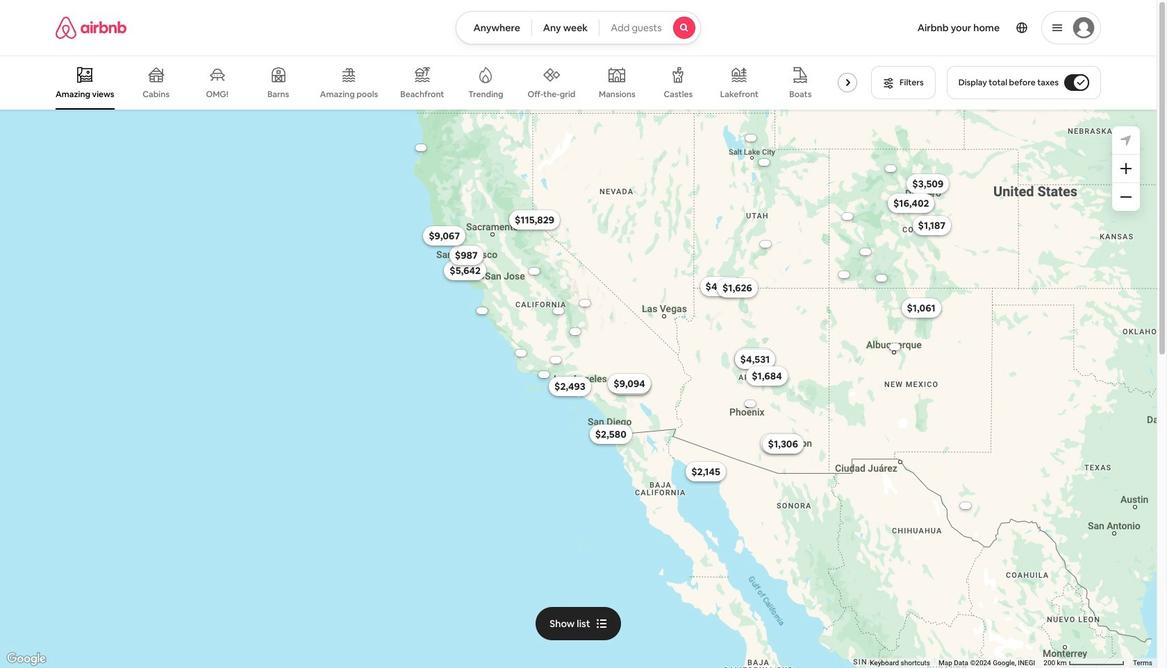 Task type: describe. For each thing, give the bounding box(es) containing it.
zoom in image
[[1120, 163, 1132, 174]]

zoom out image
[[1120, 192, 1132, 203]]

google map
showing 81 stays. region
[[0, 110, 1157, 669]]



Task type: vqa. For each thing, say whether or not it's contained in the screenshot.
group
yes



Task type: locate. For each thing, give the bounding box(es) containing it.
group
[[56, 56, 887, 110]]

profile element
[[717, 0, 1101, 56]]

google image
[[3, 651, 49, 669]]

None search field
[[456, 11, 701, 44]]



